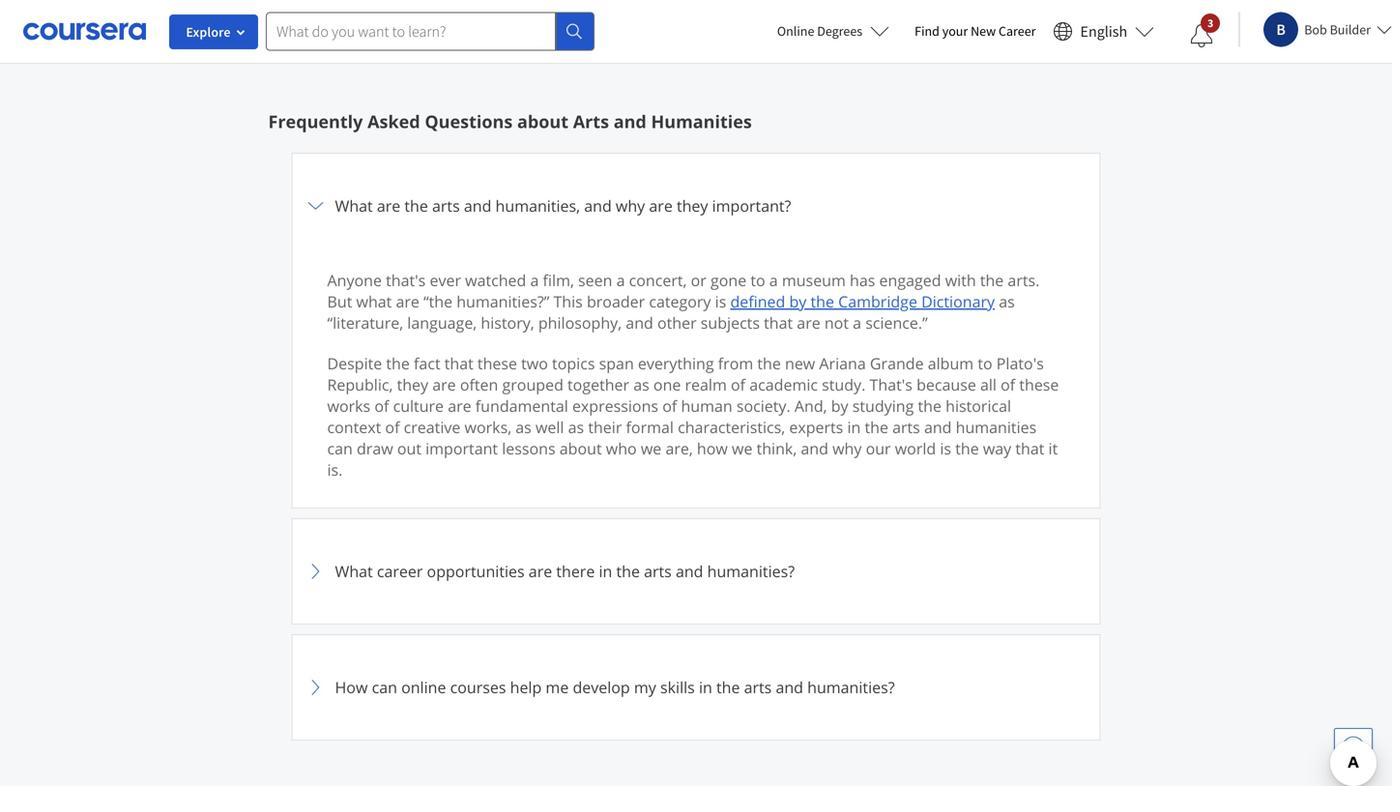 Task type: describe. For each thing, give the bounding box(es) containing it.
0 horizontal spatial that
[[445, 353, 474, 374]]

show notifications image
[[1190, 24, 1214, 47]]

asked
[[367, 110, 420, 133]]

to inside 'despite the fact that these two topics span everything from the new ariana grande album to plato's republic, they are often grouped together as one realm of academic study. that's because all of these works of culture are fundamental expressions of human society. and, by studying the historical context of creative works, as well as their formal characteristics, experts in the arts and humanities can draw out important lessons about who we are, how we think, and why our world is the way that it is.'
[[978, 353, 993, 374]]

about inside 'despite the fact that these two topics span everything from the new ariana grande album to plato's republic, they are often grouped together as one realm of academic study. that's because all of these works of culture are fundamental expressions of human society. and, by studying the historical context of creative works, as well as their formal characteristics, experts in the arts and humanities can draw out important lessons about who we are, how we think, and why our world is the way that it is.'
[[560, 438, 602, 459]]

fact
[[414, 353, 440, 374]]

everything
[[638, 353, 714, 374]]

formal
[[626, 417, 674, 438]]

with
[[945, 270, 976, 291]]

how
[[335, 677, 368, 698]]

the inside list item
[[616, 561, 640, 582]]

anyone that's ever watched a film, seen a concert, or gone to a museum has engaged with the arts. but what are "the humanities?" this broader category is
[[327, 270, 1040, 312]]

and inside as "literature, language, history, philosophy, and other subjects that are not a science."
[[626, 312, 653, 333]]

defined
[[730, 291, 785, 312]]

as "literature, language, history, philosophy, and other subjects that are not a science."
[[327, 291, 1015, 333]]

well
[[536, 417, 564, 438]]

are down often
[[448, 395, 471, 416]]

how can online courses help me develop my skills in the arts and humanities? button
[[304, 647, 1088, 728]]

arts up ever
[[432, 195, 460, 216]]

0 vertical spatial about
[[517, 110, 569, 133]]

in inside 'despite the fact that these two topics span everything from the new ariana grande album to plato's republic, they are often grouped together as one realm of academic study. that's because all of these works of culture are fundamental expressions of human society. and, by studying the historical context of creative works, as well as their formal characteristics, experts in the arts and humanities can draw out important lessons about who we are, how we think, and why our world is the way that it is.'
[[847, 417, 861, 438]]

of down one
[[662, 395, 677, 416]]

as left one
[[633, 374, 649, 395]]

find your new career link
[[905, 19, 1046, 44]]

chevron right image for what career opportunities are there in the arts and humanities?
[[304, 560, 327, 583]]

it
[[1049, 438, 1058, 459]]

and,
[[795, 395, 827, 416]]

skills
[[660, 677, 695, 698]]

courses
[[450, 677, 506, 698]]

2 we from the left
[[732, 438, 753, 459]]

1 we from the left
[[641, 438, 662, 459]]

as inside as "literature, language, history, philosophy, and other subjects that are not a science."
[[999, 291, 1015, 312]]

one
[[653, 374, 681, 395]]

important
[[426, 438, 498, 459]]

defined by the cambridge dictionary link
[[730, 291, 995, 312]]

or
[[691, 270, 707, 291]]

arts inside list item
[[644, 561, 672, 582]]

human
[[681, 395, 733, 416]]

explore button
[[169, 15, 258, 49]]

has
[[850, 270, 875, 291]]

1 vertical spatial these
[[1019, 374, 1059, 395]]

a left film,
[[530, 270, 539, 291]]

is.
[[327, 459, 343, 480]]

arts.
[[1008, 270, 1040, 291]]

develop
[[573, 677, 630, 698]]

anyone
[[327, 270, 382, 291]]

works,
[[465, 417, 512, 438]]

is inside anyone that's ever watched a film, seen a concert, or gone to a museum has engaged with the arts. but what are "the humanities?" this broader category is
[[715, 291, 726, 312]]

can inside dropdown button
[[372, 677, 397, 698]]

category
[[649, 291, 711, 312]]

of right all
[[1001, 374, 1015, 395]]

cambridge
[[838, 291, 917, 312]]

language,
[[407, 312, 477, 333]]

0 horizontal spatial by
[[789, 291, 807, 312]]

album
[[928, 353, 974, 374]]

online
[[777, 22, 814, 40]]

list item containing what are the arts and humanities, and why are they important?
[[292, 153, 1101, 519]]

collapsed list
[[292, 153, 1101, 786]]

english button
[[1046, 0, 1162, 63]]

topics
[[552, 353, 595, 374]]

the inside anyone that's ever watched a film, seen a concert, or gone to a museum has engaged with the arts. but what are "the humanities?" this broader category is
[[980, 270, 1004, 291]]

what for what career opportunities are there in the arts and humanities?
[[335, 561, 373, 582]]

bob builder
[[1304, 21, 1371, 38]]

career
[[377, 561, 423, 582]]

despite
[[327, 353, 382, 374]]

seen
[[578, 270, 612, 291]]

lessons
[[502, 438, 556, 459]]

online degrees button
[[762, 10, 905, 52]]

ariana
[[819, 353, 866, 374]]

film,
[[543, 270, 574, 291]]

builder
[[1330, 21, 1371, 38]]

is inside 'despite the fact that these two topics span everything from the new ariana grande album to plato's republic, they are often grouped together as one realm of academic study. that's because all of these works of culture are fundamental expressions of human society. and, by studying the historical context of creative works, as well as their formal characteristics, experts in the arts and humanities can draw out important lessons about who we are, how we think, and why our world is the way that it is.'
[[940, 438, 951, 459]]

2 vertical spatial in
[[699, 677, 712, 698]]

are inside list item
[[529, 561, 552, 582]]

their
[[588, 417, 622, 438]]

span
[[599, 353, 634, 374]]

grande
[[870, 353, 924, 374]]

defined by the cambridge dictionary
[[730, 291, 995, 312]]

world
[[895, 438, 936, 459]]

the up that's
[[405, 195, 428, 216]]

are inside as "literature, language, history, philosophy, and other subjects that are not a science."
[[797, 312, 821, 333]]

english
[[1080, 22, 1128, 41]]

what career opportunities are there in the arts and humanities? button
[[304, 531, 1088, 612]]

this
[[553, 291, 583, 312]]

our
[[866, 438, 891, 459]]

how can online courses help me develop my skills in the arts and humanities?
[[335, 677, 895, 698]]

the left way
[[955, 438, 979, 459]]

despite the fact that these two topics span everything from the new ariana grande album to plato's republic, they are often grouped together as one realm of academic study. that's because all of these works of culture are fundamental expressions of human society. and, by studying the historical context of creative works, as well as their formal characteristics, experts in the arts and humanities can draw out important lessons about who we are, how we think, and why our world is the way that it is.
[[327, 353, 1059, 480]]

a up the broader
[[616, 270, 625, 291]]

of up out
[[385, 417, 400, 438]]

b
[[1277, 20, 1286, 39]]

to inside anyone that's ever watched a film, seen a concert, or gone to a museum has engaged with the arts. but what are "the humanities?" this broader category is
[[751, 270, 765, 291]]

subjects
[[701, 312, 760, 333]]

how can online courses help me develop my skills in the arts and humanities? list item
[[292, 634, 1101, 741]]

humanities?"
[[457, 291, 549, 312]]

fundamental
[[475, 395, 568, 416]]

think,
[[757, 438, 797, 459]]

who
[[606, 438, 637, 459]]

2 list item from the top
[[292, 750, 1101, 786]]

new
[[971, 22, 996, 40]]

coursera image
[[23, 16, 146, 47]]

science."
[[866, 312, 928, 333]]

they inside 'despite the fact that these two topics span everything from the new ariana grande album to plato's republic, they are often grouped together as one realm of academic study. that's because all of these works of culture are fundamental expressions of human society. and, by studying the historical context of creative works, as well as their formal characteristics, experts in the arts and humanities can draw out important lessons about who we are, how we think, and why our world is the way that it is.'
[[397, 374, 428, 395]]

what are the arts and humanities, and why are they important? button
[[304, 165, 1088, 247]]

can inside 'despite the fact that these two topics span everything from the new ariana grande album to plato's republic, they are often grouped together as one realm of academic study. that's because all of these works of culture are fundamental expressions of human society. and, by studying the historical context of creative works, as well as their formal characteristics, experts in the arts and humanities can draw out important lessons about who we are, how we think, and why our world is the way that it is.'
[[327, 438, 353, 459]]

the down museum
[[811, 291, 834, 312]]

arts
[[573, 110, 609, 133]]

culture
[[393, 395, 444, 416]]

dictionary
[[921, 291, 995, 312]]

plato's
[[997, 353, 1044, 374]]

what career opportunities are there in the arts and humanities? list item
[[292, 518, 1101, 625]]

and inside list item
[[676, 561, 703, 582]]

often
[[460, 374, 498, 395]]

"the
[[424, 291, 453, 312]]

historical
[[946, 395, 1011, 416]]

characteristics,
[[678, 417, 785, 438]]

why inside 'despite the fact that these two topics span everything from the new ariana grande album to plato's republic, they are often grouped together as one realm of academic study. that's because all of these works of culture are fundamental expressions of human society. and, by studying the historical context of creative works, as well as their formal characteristics, experts in the arts and humanities can draw out important lessons about who we are, how we think, and why our world is the way that it is.'
[[833, 438, 862, 459]]

that's
[[386, 270, 426, 291]]



Task type: vqa. For each thing, say whether or not it's contained in the screenshot.
Anyone with my link element
no



Task type: locate. For each thing, give the bounding box(es) containing it.
what inside list item
[[335, 561, 373, 582]]

arts inside 'despite the fact that these two topics span everything from the new ariana grande album to plato's republic, they are often grouped together as one realm of academic study. that's because all of these works of culture are fundamental expressions of human society. and, by studying the historical context of creative works, as well as their formal characteristics, experts in the arts and humanities can draw out important lessons about who we are, how we think, and why our world is the way that it is.'
[[892, 417, 920, 438]]

career
[[999, 22, 1036, 40]]

1 vertical spatial by
[[831, 395, 849, 416]]

context
[[327, 417, 381, 438]]

we down characteristics,
[[732, 438, 753, 459]]

chevron right image inside what career opportunities are there in the arts and humanities? dropdown button
[[304, 560, 327, 583]]

1 vertical spatial that
[[445, 353, 474, 374]]

1 vertical spatial is
[[940, 438, 951, 459]]

1 vertical spatial chevron right image
[[304, 560, 327, 583]]

1 what from the top
[[335, 195, 373, 216]]

chevron right image left the career at left bottom
[[304, 560, 327, 583]]

0 vertical spatial in
[[847, 417, 861, 438]]

broader
[[587, 291, 645, 312]]

1 horizontal spatial these
[[1019, 374, 1059, 395]]

is right world
[[940, 438, 951, 459]]

0 vertical spatial what
[[335, 195, 373, 216]]

chevron right image inside what are the arts and humanities, and why are they important? dropdown button
[[304, 194, 327, 218]]

online
[[401, 677, 446, 698]]

frequently asked questions about arts and humanities
[[268, 110, 752, 133]]

how
[[697, 438, 728, 459]]

they inside dropdown button
[[677, 195, 708, 216]]

3 button
[[1175, 13, 1229, 59]]

humanities
[[651, 110, 752, 133]]

the right with
[[980, 270, 1004, 291]]

to up defined
[[751, 270, 765, 291]]

what inside list item
[[335, 195, 373, 216]]

ever
[[430, 270, 461, 291]]

What do you want to learn? text field
[[266, 12, 556, 51]]

chevron right image for what are the arts and humanities, and why are they important?
[[304, 194, 327, 218]]

1 vertical spatial humanities?
[[807, 677, 895, 698]]

but
[[327, 291, 352, 312]]

0 horizontal spatial we
[[641, 438, 662, 459]]

other
[[657, 312, 697, 333]]

are up concert,
[[649, 195, 673, 216]]

0 horizontal spatial is
[[715, 291, 726, 312]]

are up that's
[[377, 195, 401, 216]]

the right skills
[[716, 677, 740, 698]]

what
[[356, 291, 392, 312]]

engaged
[[879, 270, 941, 291]]

0 vertical spatial by
[[789, 291, 807, 312]]

are,
[[666, 438, 693, 459]]

in inside list item
[[599, 561, 612, 582]]

why left our
[[833, 438, 862, 459]]

together
[[568, 374, 629, 395]]

they
[[677, 195, 708, 216], [397, 374, 428, 395]]

humanities,
[[496, 195, 580, 216]]

what are the arts and humanities, and why are they important?
[[335, 195, 791, 216]]

of down republic,
[[374, 395, 389, 416]]

0 horizontal spatial in
[[599, 561, 612, 582]]

1 horizontal spatial by
[[831, 395, 849, 416]]

society.
[[737, 395, 791, 416]]

0 horizontal spatial they
[[397, 374, 428, 395]]

can up is.
[[327, 438, 353, 459]]

what
[[335, 195, 373, 216], [335, 561, 373, 582]]

1 vertical spatial why
[[833, 438, 862, 459]]

1 horizontal spatial in
[[699, 677, 712, 698]]

find
[[915, 22, 940, 40]]

of down 'from'
[[731, 374, 746, 395]]

1 vertical spatial can
[[372, 677, 397, 698]]

gone
[[711, 270, 747, 291]]

that up often
[[445, 353, 474, 374]]

the down because
[[918, 395, 942, 416]]

are left not
[[797, 312, 821, 333]]

the right there
[[616, 561, 640, 582]]

chevron right image up anyone
[[304, 194, 327, 218]]

what career opportunities are there in the arts and humanities?
[[335, 561, 795, 582]]

frequently
[[268, 110, 363, 133]]

can
[[327, 438, 353, 459], [372, 677, 397, 698]]

1 horizontal spatial humanities?
[[807, 677, 895, 698]]

expressions
[[572, 395, 658, 416]]

these
[[478, 353, 517, 374], [1019, 374, 1059, 395]]

"literature,
[[327, 312, 403, 333]]

that's
[[870, 374, 913, 395]]

1 vertical spatial to
[[978, 353, 993, 374]]

0 horizontal spatial can
[[327, 438, 353, 459]]

0 horizontal spatial why
[[616, 195, 645, 216]]

arts up world
[[892, 417, 920, 438]]

list item
[[292, 153, 1101, 519], [292, 750, 1101, 786]]

1 vertical spatial about
[[560, 438, 602, 459]]

1 horizontal spatial we
[[732, 438, 753, 459]]

list
[[193, 14, 1184, 37]]

is down gone
[[715, 291, 726, 312]]

can right how
[[372, 677, 397, 698]]

the left fact
[[386, 353, 410, 374]]

1 vertical spatial list item
[[292, 750, 1101, 786]]

museum
[[782, 270, 846, 291]]

realm
[[685, 374, 727, 395]]

humanities? inside list item
[[707, 561, 795, 582]]

arts right there
[[644, 561, 672, 582]]

out
[[397, 438, 422, 459]]

these down plato's
[[1019, 374, 1059, 395]]

questions
[[425, 110, 513, 133]]

your
[[942, 22, 968, 40]]

works
[[327, 395, 370, 416]]

is
[[715, 291, 726, 312], [940, 438, 951, 459]]

humanities? inside list item
[[807, 677, 895, 698]]

in right skills
[[699, 677, 712, 698]]

republic,
[[327, 374, 393, 395]]

by down museum
[[789, 291, 807, 312]]

in
[[847, 417, 861, 438], [599, 561, 612, 582], [699, 677, 712, 698]]

1 horizontal spatial is
[[940, 438, 951, 459]]

1 list item from the top
[[292, 153, 1101, 519]]

that left it
[[1016, 438, 1045, 459]]

0 horizontal spatial humanities?
[[707, 561, 795, 582]]

philosophy,
[[538, 312, 622, 333]]

the
[[405, 195, 428, 216], [980, 270, 1004, 291], [811, 291, 834, 312], [386, 353, 410, 374], [757, 353, 781, 374], [918, 395, 942, 416], [865, 417, 888, 438], [955, 438, 979, 459], [616, 561, 640, 582], [716, 677, 740, 698]]

0 vertical spatial chevron right image
[[304, 194, 327, 218]]

that inside as "literature, language, history, philosophy, and other subjects that are not a science."
[[764, 312, 793, 333]]

as down arts. on the right
[[999, 291, 1015, 312]]

degrees
[[817, 22, 863, 40]]

new
[[785, 353, 815, 374]]

0 vertical spatial they
[[677, 195, 708, 216]]

find your new career
[[915, 22, 1036, 40]]

in right there
[[599, 561, 612, 582]]

my
[[634, 677, 656, 698]]

all
[[980, 374, 997, 395]]

None search field
[[266, 12, 595, 51]]

by inside 'despite the fact that these two topics span everything from the new ariana grande album to plato's republic, they are often grouped together as one realm of academic study. that's because all of these works of culture are fundamental expressions of human society. and, by studying the historical context of creative works, as well as their formal characteristics, experts in the arts and humanities can draw out important lessons about who we are, how we think, and why our world is the way that it is.'
[[831, 395, 849, 416]]

0 vertical spatial list item
[[292, 153, 1101, 519]]

about down their at the bottom left of the page
[[560, 438, 602, 459]]

by down study.
[[831, 395, 849, 416]]

academic
[[750, 374, 818, 395]]

1 horizontal spatial why
[[833, 438, 862, 459]]

about
[[517, 110, 569, 133], [560, 438, 602, 459]]

2 chevron right image from the top
[[304, 560, 327, 583]]

0 vertical spatial that
[[764, 312, 793, 333]]

1 horizontal spatial they
[[677, 195, 708, 216]]

to
[[751, 270, 765, 291], [978, 353, 993, 374]]

1 chevron right image from the top
[[304, 194, 327, 218]]

what for what are the arts and humanities, and why are they important?
[[335, 195, 373, 216]]

why up concert,
[[616, 195, 645, 216]]

0 vertical spatial humanities?
[[707, 561, 795, 582]]

these up often
[[478, 353, 517, 374]]

why inside dropdown button
[[616, 195, 645, 216]]

what left the career at left bottom
[[335, 561, 373, 582]]

that
[[764, 312, 793, 333], [445, 353, 474, 374], [1016, 438, 1045, 459]]

about left arts
[[517, 110, 569, 133]]

1 vertical spatial what
[[335, 561, 373, 582]]

online degrees
[[777, 22, 863, 40]]

to up all
[[978, 353, 993, 374]]

are down that's
[[396, 291, 419, 312]]

history,
[[481, 312, 534, 333]]

0 horizontal spatial to
[[751, 270, 765, 291]]

chevron right image
[[304, 676, 327, 699]]

the up academic
[[757, 353, 781, 374]]

3
[[1208, 15, 1214, 30]]

why
[[616, 195, 645, 216], [833, 438, 862, 459]]

1 vertical spatial they
[[397, 374, 428, 395]]

a
[[530, 270, 539, 291], [616, 270, 625, 291], [769, 270, 778, 291], [853, 312, 862, 333]]

2 what from the top
[[335, 561, 373, 582]]

important?
[[712, 195, 791, 216]]

0 vertical spatial to
[[751, 270, 765, 291]]

studying
[[853, 395, 914, 416]]

arts right skills
[[744, 677, 772, 698]]

1 horizontal spatial that
[[764, 312, 793, 333]]

0 vertical spatial these
[[478, 353, 517, 374]]

1 vertical spatial in
[[599, 561, 612, 582]]

0 vertical spatial is
[[715, 291, 726, 312]]

in down studying
[[847, 417, 861, 438]]

humanities
[[956, 417, 1037, 438]]

because
[[917, 374, 976, 395]]

are left there
[[529, 561, 552, 582]]

the up our
[[865, 417, 888, 438]]

they up culture
[[397, 374, 428, 395]]

0 vertical spatial can
[[327, 438, 353, 459]]

help center image
[[1342, 736, 1365, 759]]

draw
[[357, 438, 393, 459]]

way
[[983, 438, 1012, 459]]

what up anyone
[[335, 195, 373, 216]]

1 horizontal spatial can
[[372, 677, 397, 698]]

that down defined
[[764, 312, 793, 333]]

2 horizontal spatial that
[[1016, 438, 1045, 459]]

as down fundamental
[[516, 417, 532, 438]]

are down fact
[[432, 374, 456, 395]]

we
[[641, 438, 662, 459], [732, 438, 753, 459]]

0 vertical spatial why
[[616, 195, 645, 216]]

bob
[[1304, 21, 1327, 38]]

we down formal
[[641, 438, 662, 459]]

two
[[521, 353, 548, 374]]

a up defined
[[769, 270, 778, 291]]

are inside anyone that's ever watched a film, seen a concert, or gone to a museum has engaged with the arts. but what are "the humanities?" this broader category is
[[396, 291, 419, 312]]

experts
[[789, 417, 843, 438]]

chevron right image
[[304, 194, 327, 218], [304, 560, 327, 583]]

1 horizontal spatial to
[[978, 353, 993, 374]]

they left important?
[[677, 195, 708, 216]]

a inside as "literature, language, history, philosophy, and other subjects that are not a science."
[[853, 312, 862, 333]]

a right not
[[853, 312, 862, 333]]

0 horizontal spatial these
[[478, 353, 517, 374]]

study.
[[822, 374, 866, 395]]

opportunities
[[427, 561, 525, 582]]

creative
[[404, 417, 461, 438]]

me
[[546, 677, 569, 698]]

2 horizontal spatial in
[[847, 417, 861, 438]]

2 vertical spatial that
[[1016, 438, 1045, 459]]

as right "well"
[[568, 417, 584, 438]]



